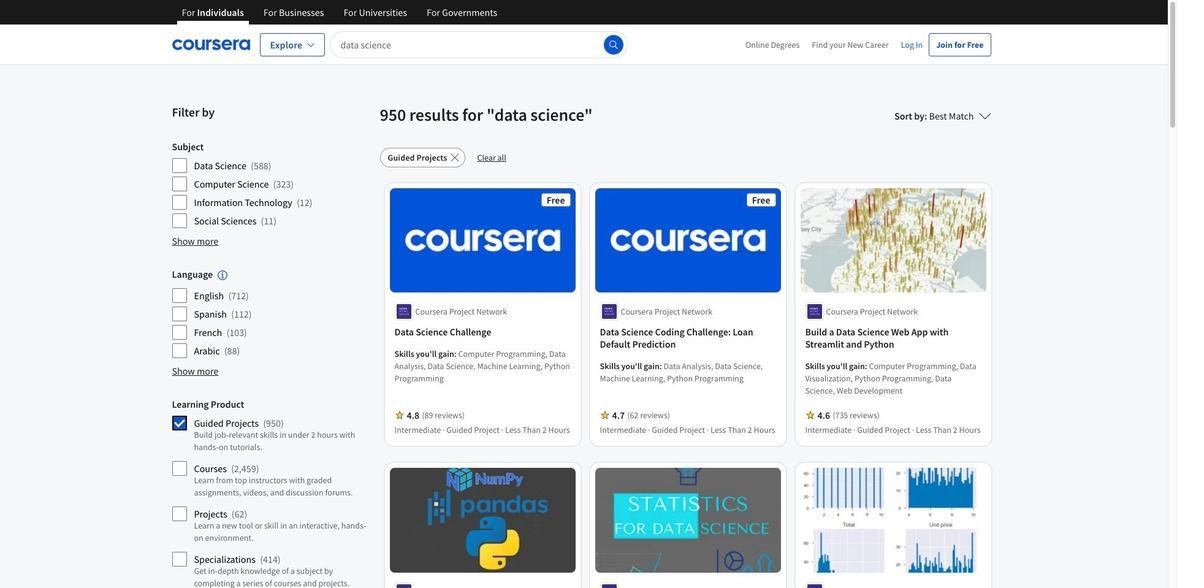 Task type: vqa. For each thing, say whether or not it's contained in the screenshot.
middle Group
yes



Task type: locate. For each thing, give the bounding box(es) containing it.
1 vertical spatial group
[[172, 268, 373, 359]]

None search field
[[330, 31, 628, 58]]

coursera image
[[172, 35, 250, 54]]

2 vertical spatial group
[[172, 398, 373, 588]]

0 vertical spatial group
[[172, 140, 373, 229]]

banner navigation
[[172, 0, 507, 34]]

(4.8 stars) element
[[407, 409, 420, 422]]

(4.6 stars) element
[[818, 409, 831, 422]]

group
[[172, 140, 373, 229], [172, 268, 373, 359], [172, 398, 373, 588]]



Task type: describe. For each thing, give the bounding box(es) containing it.
(4.7 stars) element
[[612, 409, 625, 422]]

1 group from the top
[[172, 140, 373, 229]]

What do you want to learn? text field
[[330, 31, 628, 58]]

3 group from the top
[[172, 398, 373, 588]]

2 group from the top
[[172, 268, 373, 359]]



